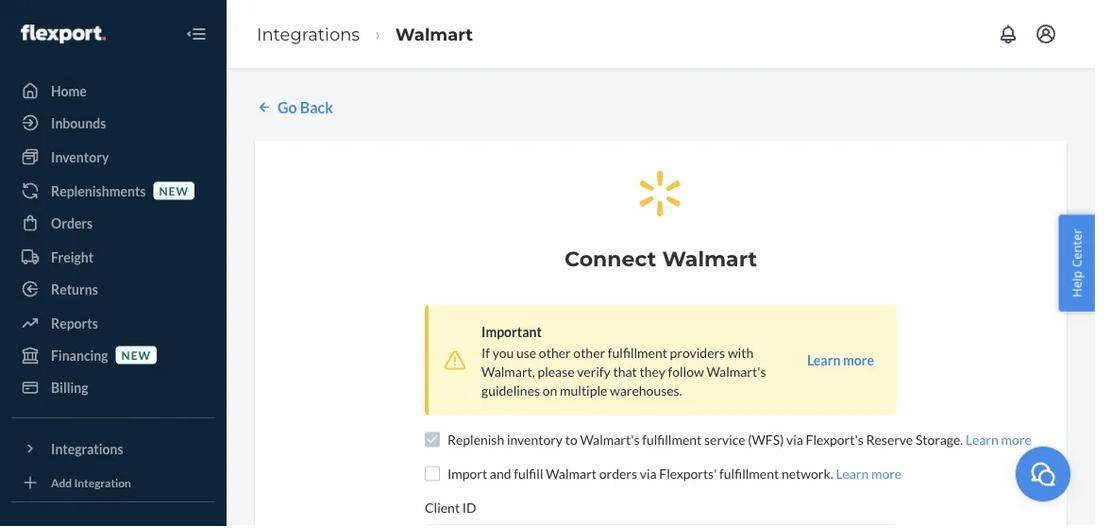 Task type: describe. For each thing, give the bounding box(es) containing it.
import and fulfill walmart orders via flexports' fulfillment network. learn more
[[448, 466, 902, 482]]

replenishments
[[51, 183, 146, 199]]

1 vertical spatial fulfillment
[[643, 432, 702, 448]]

inventory
[[51, 149, 109, 165]]

replenish inventory to walmart's fulfillment service (wfs) via flexport's reserve storage. learn more
[[448, 432, 1032, 448]]

billing link
[[11, 372, 215, 402]]

import
[[448, 466, 488, 482]]

2 vertical spatial fulfillment
[[720, 466, 780, 482]]

storage.
[[916, 432, 964, 448]]

on
[[543, 382, 558, 399]]

1 vertical spatial more
[[1002, 432, 1032, 448]]

new for financing
[[121, 348, 151, 362]]

(wfs)
[[749, 432, 784, 448]]

billing
[[51, 379, 88, 395]]

freight link
[[11, 242, 215, 272]]

id
[[463, 500, 477, 516]]

walmart,
[[482, 364, 535, 380]]

flexport's
[[806, 432, 864, 448]]

help
[[1069, 271, 1086, 297]]

flexport logo image
[[21, 25, 106, 43]]

guidelines
[[482, 382, 540, 399]]

back
[[300, 98, 334, 116]]

learn more button
[[808, 351, 875, 370]]

that
[[614, 364, 637, 380]]

orders link
[[11, 208, 215, 238]]

use
[[517, 345, 537, 361]]

0 horizontal spatial via
[[640, 466, 657, 482]]

inventory link
[[11, 142, 215, 172]]

reserve
[[867, 432, 914, 448]]

2 other from the left
[[574, 345, 606, 361]]

connect
[[565, 245, 657, 271]]

client id
[[425, 500, 477, 516]]

learn more link for more
[[836, 466, 902, 482]]

integrations button
[[11, 434, 215, 464]]

inventory
[[507, 432, 563, 448]]

integration
[[74, 476, 131, 489]]

2 vertical spatial learn
[[836, 466, 869, 482]]

1 horizontal spatial walmart
[[546, 466, 597, 482]]

orders
[[51, 215, 93, 231]]

learn more
[[808, 352, 875, 368]]

with
[[728, 345, 754, 361]]

follow
[[668, 364, 704, 380]]

add integration
[[51, 476, 131, 489]]

learn inside learn more button
[[808, 352, 841, 368]]

inbounds
[[51, 115, 106, 131]]

integrations inside dropdown button
[[51, 441, 123, 457]]

go back button
[[255, 96, 334, 118]]

close navigation image
[[185, 23, 208, 45]]



Task type: locate. For each thing, give the bounding box(es) containing it.
new up orders link
[[159, 184, 189, 197]]

fulfill
[[514, 466, 544, 482]]

integrations link
[[257, 24, 360, 44]]

important if you use other other fulfillment providers with walmart, please verify that they follow walmart's guidelines on multiple warehouses.
[[482, 324, 767, 399]]

walmart's up orders
[[580, 432, 640, 448]]

learn more link up ojiud image
[[966, 432, 1032, 448]]

open notifications image
[[998, 23, 1020, 45]]

more inside button
[[844, 352, 875, 368]]

1 vertical spatial learn
[[966, 432, 999, 448]]

0 vertical spatial learn
[[808, 352, 841, 368]]

1 horizontal spatial via
[[787, 432, 804, 448]]

freight
[[51, 249, 94, 265]]

walmart's inside 'important if you use other other fulfillment providers with walmart, please verify that they follow walmart's guidelines on multiple warehouses.'
[[707, 364, 767, 380]]

1 other from the left
[[539, 345, 571, 361]]

walmart inside breadcrumbs "navigation"
[[396, 24, 473, 44]]

breadcrumbs navigation
[[242, 7, 489, 62]]

providers
[[670, 345, 726, 361]]

via right (wfs)
[[787, 432, 804, 448]]

0 horizontal spatial new
[[121, 348, 151, 362]]

fulfillment up that
[[608, 345, 668, 361]]

walmart link
[[396, 24, 473, 44]]

client
[[425, 500, 460, 516]]

0 horizontal spatial integrations
[[51, 441, 123, 457]]

0 vertical spatial learn more link
[[966, 432, 1032, 448]]

1 vertical spatial walmart
[[663, 245, 758, 271]]

integrations
[[257, 24, 360, 44], [51, 441, 123, 457]]

orders
[[600, 466, 638, 482]]

1 vertical spatial integrations
[[51, 441, 123, 457]]

more up flexport's
[[844, 352, 875, 368]]

help center button
[[1059, 215, 1096, 312]]

network.
[[782, 466, 834, 482]]

learn more link
[[966, 432, 1032, 448], [836, 466, 902, 482]]

new down reports link on the left bottom of the page
[[121, 348, 151, 362]]

other up please
[[539, 345, 571, 361]]

service
[[705, 432, 746, 448]]

learn right storage.
[[966, 432, 999, 448]]

home
[[51, 83, 87, 99]]

replenish
[[448, 432, 505, 448]]

more
[[844, 352, 875, 368], [1002, 432, 1032, 448], [872, 466, 902, 482]]

2 horizontal spatial walmart
[[663, 245, 758, 271]]

0 horizontal spatial walmart's
[[580, 432, 640, 448]]

warehouses.
[[610, 382, 683, 399]]

1 vertical spatial learn more link
[[836, 466, 902, 482]]

0 vertical spatial new
[[159, 184, 189, 197]]

1 vertical spatial walmart's
[[580, 432, 640, 448]]

None text field
[[425, 525, 898, 526]]

go back
[[278, 98, 334, 116]]

please
[[538, 364, 575, 380]]

help center
[[1069, 229, 1086, 297]]

flexports'
[[660, 466, 717, 482]]

walmart
[[396, 24, 473, 44], [663, 245, 758, 271], [546, 466, 597, 482]]

reports link
[[11, 308, 215, 338]]

0 vertical spatial walmart
[[396, 24, 473, 44]]

0 vertical spatial fulfillment
[[608, 345, 668, 361]]

2 vertical spatial walmart
[[546, 466, 597, 482]]

other up verify
[[574, 345, 606, 361]]

0 vertical spatial via
[[787, 432, 804, 448]]

to
[[566, 432, 578, 448]]

1 horizontal spatial walmart's
[[707, 364, 767, 380]]

learn up flexport's
[[808, 352, 841, 368]]

learn more link down reserve
[[836, 466, 902, 482]]

open account menu image
[[1035, 23, 1058, 45]]

fulfillment inside 'important if you use other other fulfillment providers with walmart, please verify that they follow walmart's guidelines on multiple warehouses.'
[[608, 345, 668, 361]]

fulfillment
[[608, 345, 668, 361], [643, 432, 702, 448], [720, 466, 780, 482]]

verify
[[578, 364, 611, 380]]

0 vertical spatial integrations
[[257, 24, 360, 44]]

0 vertical spatial walmart's
[[707, 364, 767, 380]]

new
[[159, 184, 189, 197], [121, 348, 151, 362]]

0 horizontal spatial learn more link
[[836, 466, 902, 482]]

integrations up go back
[[257, 24, 360, 44]]

add
[[51, 476, 72, 489]]

2 vertical spatial more
[[872, 466, 902, 482]]

new for replenishments
[[159, 184, 189, 197]]

via
[[787, 432, 804, 448], [640, 466, 657, 482]]

fulfillment up import and fulfill walmart orders via flexports' fulfillment network. learn more
[[643, 432, 702, 448]]

multiple
[[560, 382, 608, 399]]

home link
[[11, 76, 215, 106]]

financing
[[51, 347, 108, 363]]

integrations up add integration
[[51, 441, 123, 457]]

other
[[539, 345, 571, 361], [574, 345, 606, 361]]

returns link
[[11, 274, 215, 304]]

1 horizontal spatial new
[[159, 184, 189, 197]]

1 vertical spatial via
[[640, 466, 657, 482]]

walmart's down with
[[707, 364, 767, 380]]

reports
[[51, 315, 98, 331]]

they
[[640, 364, 666, 380]]

returns
[[51, 281, 98, 297]]

go
[[278, 98, 297, 116]]

1 horizontal spatial learn more link
[[966, 432, 1032, 448]]

learn more link for storage.
[[966, 432, 1032, 448]]

1 vertical spatial new
[[121, 348, 151, 362]]

walmart's
[[707, 364, 767, 380], [580, 432, 640, 448]]

fulfillment down replenish inventory to walmart's fulfillment service (wfs) via flexport's reserve storage. learn more
[[720, 466, 780, 482]]

more down reserve
[[872, 466, 902, 482]]

0 horizontal spatial walmart
[[396, 24, 473, 44]]

connect walmart
[[565, 245, 758, 271]]

learn down flexport's
[[836, 466, 869, 482]]

add integration link
[[11, 471, 215, 494]]

integrations inside breadcrumbs "navigation"
[[257, 24, 360, 44]]

important
[[482, 324, 542, 340]]

0 horizontal spatial other
[[539, 345, 571, 361]]

0 vertical spatial more
[[844, 352, 875, 368]]

if
[[482, 345, 490, 361]]

inbounds link
[[11, 108, 215, 138]]

you
[[493, 345, 514, 361]]

None checkbox
[[425, 432, 440, 447], [425, 466, 440, 481], [425, 432, 440, 447], [425, 466, 440, 481]]

and
[[490, 466, 512, 482]]

ojiud image
[[1030, 460, 1058, 488]]

via right orders
[[640, 466, 657, 482]]

1 horizontal spatial integrations
[[257, 24, 360, 44]]

center
[[1069, 229, 1086, 268]]

learn
[[808, 352, 841, 368], [966, 432, 999, 448], [836, 466, 869, 482]]

1 horizontal spatial other
[[574, 345, 606, 361]]

more up ojiud image
[[1002, 432, 1032, 448]]



Task type: vqa. For each thing, say whether or not it's contained in the screenshot.
the leftmost Integrations
yes



